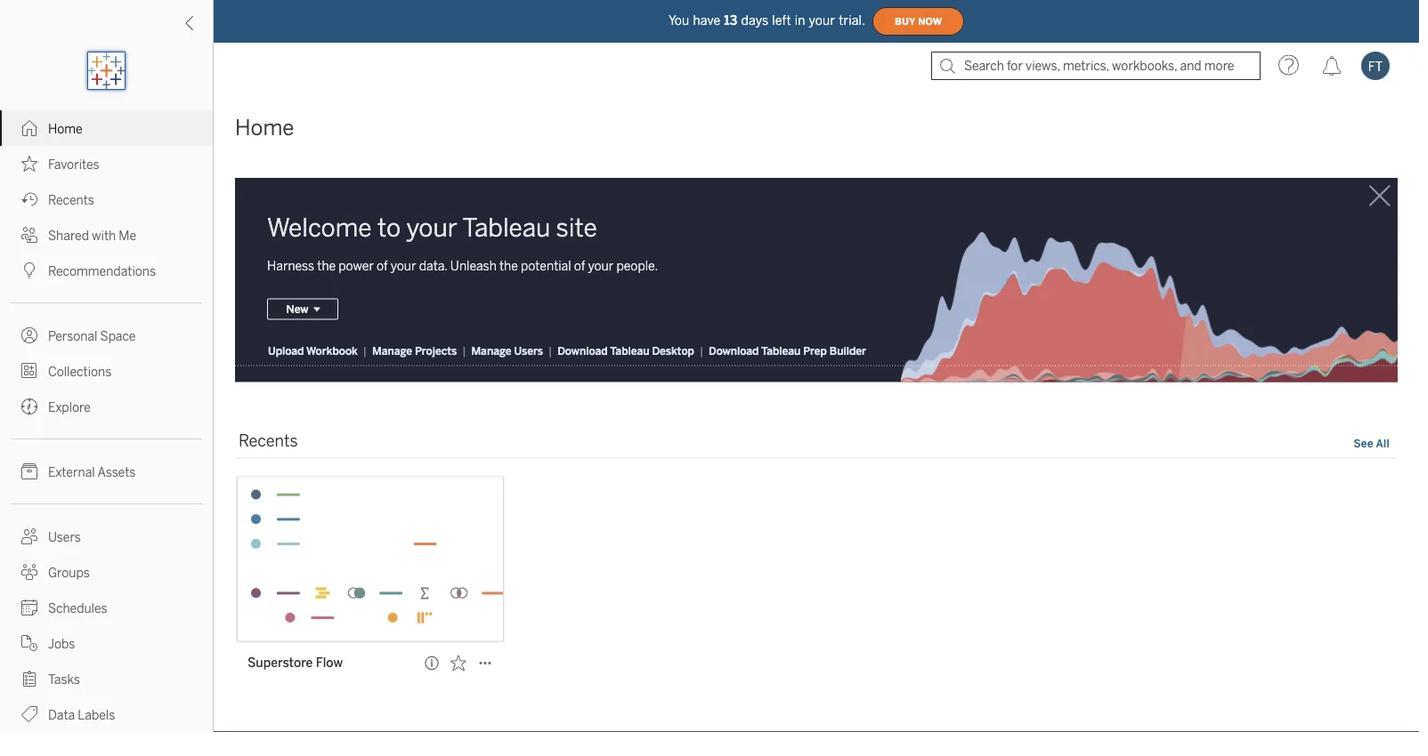 Task type: describe. For each thing, give the bounding box(es) containing it.
workbook
[[306, 345, 358, 357]]

potential
[[521, 259, 571, 273]]

collections
[[48, 365, 112, 379]]

flow
[[316, 656, 343, 671]]

tasks link
[[0, 662, 213, 697]]

1 manage from the left
[[372, 345, 412, 357]]

1 of from the left
[[377, 259, 388, 273]]

2 download from the left
[[709, 345, 759, 357]]

recents inside recents link
[[48, 193, 94, 208]]

new
[[286, 303, 309, 316]]

1 download from the left
[[558, 345, 608, 357]]

recommendations link
[[0, 253, 213, 289]]

now
[[918, 16, 942, 27]]

2 the from the left
[[500, 259, 518, 273]]

jobs
[[48, 637, 75, 652]]

data labels link
[[0, 697, 213, 733]]

personal space link
[[0, 318, 213, 354]]

2 manage from the left
[[471, 345, 512, 357]]

buy
[[895, 16, 916, 27]]

collections link
[[0, 354, 213, 389]]

projects
[[415, 345, 457, 357]]

your left data.
[[391, 259, 416, 273]]

days
[[741, 13, 769, 28]]

people.
[[617, 259, 658, 273]]

groups
[[48, 566, 90, 581]]

unleash
[[451, 259, 497, 273]]

recents link
[[0, 182, 213, 217]]

personal space
[[48, 329, 136, 344]]

upload workbook button
[[267, 344, 359, 358]]

schedules
[[48, 602, 107, 616]]

favorites link
[[0, 146, 213, 182]]

main navigation. press the up and down arrow keys to access links. element
[[0, 110, 213, 733]]

data
[[48, 708, 75, 723]]

you have 13 days left in your trial.
[[669, 13, 866, 28]]

trial.
[[839, 13, 866, 28]]

prep
[[804, 345, 827, 357]]

manage users link
[[471, 344, 544, 358]]

power
[[339, 259, 374, 273]]

shared with me link
[[0, 217, 213, 253]]

welcome to your tableau site
[[267, 213, 597, 243]]

4 | from the left
[[700, 345, 704, 357]]

data labels
[[48, 708, 115, 723]]

have
[[693, 13, 721, 28]]

home link
[[0, 110, 213, 146]]

users link
[[0, 519, 213, 555]]

left
[[772, 13, 792, 28]]

1 horizontal spatial users
[[514, 345, 543, 357]]

assets
[[97, 465, 136, 480]]

navigation panel element
[[0, 53, 213, 733]]

download tableau prep builder link
[[708, 344, 867, 358]]

1 | from the left
[[363, 345, 367, 357]]

favorites
[[48, 157, 99, 172]]

13
[[724, 13, 738, 28]]

1 horizontal spatial recents
[[239, 432, 298, 451]]

download tableau desktop link
[[557, 344, 695, 358]]

external assets
[[48, 465, 136, 480]]

jobs link
[[0, 626, 213, 662]]

2 of from the left
[[574, 259, 585, 273]]

recommendations
[[48, 264, 156, 279]]

3 | from the left
[[549, 345, 552, 357]]



Task type: vqa. For each thing, say whether or not it's contained in the screenshot.
sixth by text only_f5he34f icon from the top
no



Task type: locate. For each thing, give the bounding box(es) containing it.
explore link
[[0, 389, 213, 425]]

see all
[[1354, 437, 1390, 450]]

you
[[669, 13, 690, 28]]

0 vertical spatial recents
[[48, 193, 94, 208]]

buy now button
[[873, 7, 965, 36]]

all
[[1376, 437, 1390, 450]]

upload workbook | manage projects | manage users | download tableau desktop | download tableau prep builder
[[268, 345, 867, 357]]

of
[[377, 259, 388, 273], [574, 259, 585, 273]]

harness
[[267, 259, 314, 273]]

buy now
[[895, 16, 942, 27]]

your
[[809, 13, 836, 28], [406, 213, 458, 243], [391, 259, 416, 273], [588, 259, 614, 273]]

new button
[[267, 299, 338, 320]]

manage projects link
[[371, 344, 458, 358]]

of right 'power' at the top of page
[[377, 259, 388, 273]]

welcome
[[267, 213, 372, 243]]

with
[[92, 228, 116, 243]]

users
[[514, 345, 543, 357], [48, 530, 81, 545]]

schedules link
[[0, 590, 213, 626]]

the right unleash
[[500, 259, 518, 273]]

home
[[235, 115, 294, 141], [48, 122, 83, 136]]

superstore
[[248, 656, 313, 671]]

in
[[795, 13, 806, 28]]

manage
[[372, 345, 412, 357], [471, 345, 512, 357]]

0 horizontal spatial tableau
[[463, 213, 551, 243]]

personal
[[48, 329, 97, 344]]

builder
[[830, 345, 867, 357]]

data.
[[419, 259, 448, 273]]

tableau left the desktop
[[610, 345, 650, 357]]

0 horizontal spatial manage
[[372, 345, 412, 357]]

the left 'power' at the top of page
[[317, 259, 336, 273]]

your left 'people.'
[[588, 259, 614, 273]]

your right in
[[809, 13, 836, 28]]

1 horizontal spatial download
[[709, 345, 759, 357]]

1 horizontal spatial of
[[574, 259, 585, 273]]

home inside home link
[[48, 122, 83, 136]]

1 horizontal spatial home
[[235, 115, 294, 141]]

0 horizontal spatial download
[[558, 345, 608, 357]]

0 horizontal spatial home
[[48, 122, 83, 136]]

me
[[119, 228, 136, 243]]

1 horizontal spatial tableau
[[610, 345, 650, 357]]

0 horizontal spatial of
[[377, 259, 388, 273]]

download
[[558, 345, 608, 357], [709, 345, 759, 357]]

manage right projects
[[471, 345, 512, 357]]

recents
[[48, 193, 94, 208], [239, 432, 298, 451]]

0 horizontal spatial recents
[[48, 193, 94, 208]]

users inside 'main navigation. press the up and down arrow keys to access links.' element
[[48, 530, 81, 545]]

tasks
[[48, 673, 80, 688]]

|
[[363, 345, 367, 357], [462, 345, 466, 357], [549, 345, 552, 357], [700, 345, 704, 357]]

labels
[[78, 708, 115, 723]]

0 horizontal spatial the
[[317, 259, 336, 273]]

see
[[1354, 437, 1374, 450]]

0 vertical spatial users
[[514, 345, 543, 357]]

1 vertical spatial users
[[48, 530, 81, 545]]

external
[[48, 465, 95, 480]]

groups link
[[0, 555, 213, 590]]

2 | from the left
[[462, 345, 466, 357]]

space
[[100, 329, 136, 344]]

2 horizontal spatial tableau
[[762, 345, 801, 357]]

explore
[[48, 400, 91, 415]]

1 the from the left
[[317, 259, 336, 273]]

download right the desktop
[[709, 345, 759, 357]]

site
[[556, 213, 597, 243]]

desktop
[[652, 345, 695, 357]]

manage left projects
[[372, 345, 412, 357]]

external assets link
[[0, 454, 213, 490]]

download right manage users link
[[558, 345, 608, 357]]

users up groups
[[48, 530, 81, 545]]

the
[[317, 259, 336, 273], [500, 259, 518, 273]]

| right manage users link
[[549, 345, 552, 357]]

superstore flow
[[248, 656, 343, 671]]

shared
[[48, 228, 89, 243]]

to
[[378, 213, 401, 243]]

your up data.
[[406, 213, 458, 243]]

1 horizontal spatial the
[[500, 259, 518, 273]]

of right the potential on the top left
[[574, 259, 585, 273]]

1 vertical spatial recents
[[239, 432, 298, 451]]

shared with me
[[48, 228, 136, 243]]

tableau up unleash
[[463, 213, 551, 243]]

tableau
[[463, 213, 551, 243], [610, 345, 650, 357], [762, 345, 801, 357]]

| right the desktop
[[700, 345, 704, 357]]

1 horizontal spatial manage
[[471, 345, 512, 357]]

| right workbook at left top
[[363, 345, 367, 357]]

Search for views, metrics, workbooks, and more text field
[[932, 52, 1261, 80]]

tableau left prep
[[762, 345, 801, 357]]

0 horizontal spatial users
[[48, 530, 81, 545]]

see all link
[[1353, 435, 1391, 454]]

| right projects
[[462, 345, 466, 357]]

harness the power of your data. unleash the potential of your people.
[[267, 259, 658, 273]]

upload
[[268, 345, 304, 357]]

users down the potential on the top left
[[514, 345, 543, 357]]



